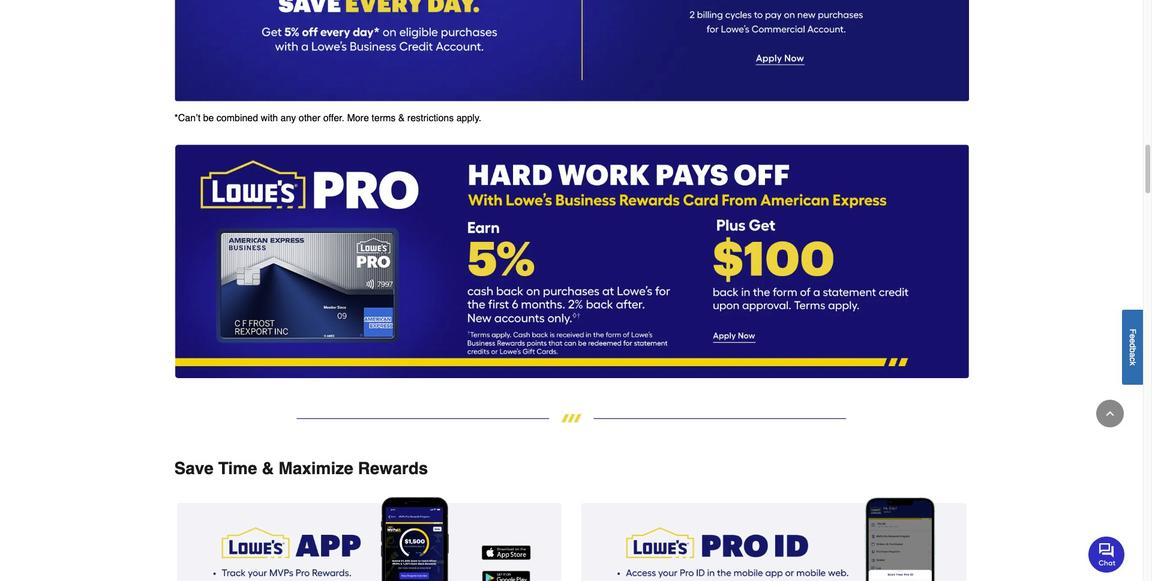 Task type: vqa. For each thing, say whether or not it's contained in the screenshot.
Get 5 Percent Cash Back Plus $100 Back With Lowe'S Business Rewards Card From American Express. image
yes



Task type: describe. For each thing, give the bounding box(es) containing it.
1 vertical spatial &
[[262, 459, 274, 478]]

rewards
[[358, 459, 428, 478]]

save every day. get 5 percent off every day plus 0 percent interest for 60 days or extended terms. image
[[174, 0, 970, 101]]

f e e d b a c k
[[1129, 329, 1139, 366]]

chat invite button image
[[1089, 536, 1126, 573]]

other
[[299, 113, 321, 123]]

save time & maximize rewards
[[174, 459, 428, 478]]

pro i d. access your pro i d on mobile app or web. scan q r codes at checkout to track purchases. image
[[582, 497, 967, 581]]

save
[[174, 459, 214, 478]]

scroll to top element
[[1097, 400, 1125, 428]]

time
[[218, 459, 257, 478]]

f
[[1129, 329, 1139, 334]]

chevron up image
[[1105, 408, 1117, 420]]

page divider image
[[174, 414, 970, 423]]

be
[[203, 113, 214, 123]]

2 e from the top
[[1129, 338, 1139, 343]]

0 vertical spatial &
[[399, 113, 405, 123]]



Task type: locate. For each thing, give the bounding box(es) containing it.
*can't
[[174, 113, 201, 123]]

terms
[[372, 113, 396, 123]]

a
[[1129, 353, 1139, 357]]

get 5 percent cash back plus $100 back with lowe's business rewards card from american express. image
[[174, 144, 970, 378]]

1 e from the top
[[1129, 334, 1139, 339]]

& right terms
[[399, 113, 405, 123]]

& right time
[[262, 459, 274, 478]]

f e e d b a c k button
[[1123, 310, 1144, 385]]

c
[[1129, 357, 1139, 361]]

1 horizontal spatial &
[[399, 113, 405, 123]]

any
[[281, 113, 296, 123]]

apply.
[[457, 113, 482, 123]]

k
[[1129, 361, 1139, 366]]

restrictions
[[408, 113, 454, 123]]

lowe's app. track your m v ps pro rewards. build quotes. reorder items. image
[[177, 497, 562, 581]]

b
[[1129, 348, 1139, 353]]

0 horizontal spatial &
[[262, 459, 274, 478]]

more
[[347, 113, 369, 123]]

maximize
[[279, 459, 354, 478]]

d
[[1129, 343, 1139, 348]]

offer.
[[323, 113, 345, 123]]

&
[[399, 113, 405, 123], [262, 459, 274, 478]]

e
[[1129, 334, 1139, 339], [1129, 338, 1139, 343]]

*can't be combined with any other offer. more terms & restrictions apply.
[[174, 113, 482, 123]]

e up d
[[1129, 334, 1139, 339]]

e up b
[[1129, 338, 1139, 343]]

combined
[[217, 113, 258, 123]]

with
[[261, 113, 278, 123]]



